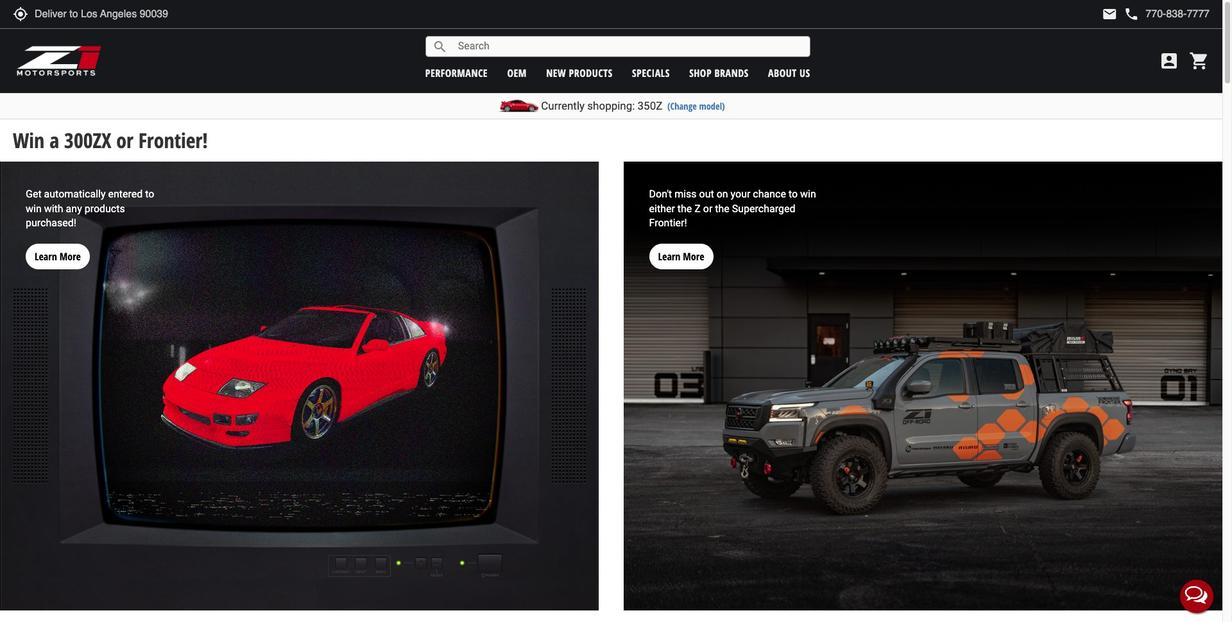 Task type: describe. For each thing, give the bounding box(es) containing it.
oem
[[508, 66, 527, 80]]

don't miss out on your chance to win either the z or the supercharged frontier!
[[650, 188, 817, 229]]

purchased!
[[26, 217, 76, 229]]

mail phone
[[1103, 6, 1140, 22]]

z1 motorsports logo image
[[16, 45, 102, 77]]

get
[[26, 188, 41, 200]]

learn for get automatically entered to win with any products purchased!
[[35, 250, 57, 264]]

(change
[[668, 100, 697, 112]]

1 the from the left
[[678, 203, 692, 215]]

about us
[[769, 66, 811, 80]]

shopping_cart
[[1190, 51, 1210, 71]]

shop
[[690, 66, 712, 80]]

mail
[[1103, 6, 1118, 22]]

get automatically entered to win with any products purchased!
[[26, 188, 154, 229]]

mail link
[[1103, 6, 1118, 22]]

win
[[13, 126, 45, 154]]

300zx
[[64, 126, 111, 154]]

to inside don't miss out on your chance to win either the z or the supercharged frontier!
[[789, 188, 798, 200]]

brands
[[715, 66, 749, 80]]

learn more for purchased!
[[35, 250, 81, 264]]

entered
[[108, 188, 143, 200]]

performance link
[[426, 66, 488, 80]]

account_box
[[1160, 51, 1180, 71]]

new products link
[[547, 66, 613, 80]]

search
[[433, 39, 448, 54]]

dsc_0495.jpg image for don't miss out on your chance to win either the z or the supercharged frontier!
[[624, 162, 1223, 611]]

350z
[[638, 100, 663, 112]]

your
[[731, 188, 751, 200]]

currently shopping: 350z (change model)
[[541, 100, 725, 112]]

0 horizontal spatial frontier!
[[139, 126, 208, 154]]

frontier! inside don't miss out on your chance to win either the z or the supercharged frontier!
[[650, 217, 687, 229]]

on
[[717, 188, 729, 200]]

win inside get automatically entered to win with any products purchased!
[[26, 203, 42, 215]]

phone link
[[1125, 6, 1210, 22]]

a
[[50, 126, 59, 154]]

any
[[66, 203, 82, 215]]

don't
[[650, 188, 672, 200]]

(change model) link
[[668, 100, 725, 112]]

shopping:
[[588, 100, 635, 112]]

model)
[[700, 100, 725, 112]]

win inside don't miss out on your chance to win either the z or the supercharged frontier!
[[801, 188, 817, 200]]

products inside get automatically entered to win with any products purchased!
[[85, 203, 125, 215]]

about us link
[[769, 66, 811, 80]]

out
[[700, 188, 714, 200]]

learn more link for purchased!
[[26, 231, 90, 270]]



Task type: vqa. For each thing, say whether or not it's contained in the screenshot.
rightmost win
yes



Task type: locate. For each thing, give the bounding box(es) containing it.
1 more from the left
[[60, 250, 81, 264]]

the
[[678, 203, 692, 215], [716, 203, 730, 215]]

to right 'chance'
[[789, 188, 798, 200]]

win down get
[[26, 203, 42, 215]]

products
[[569, 66, 613, 80], [85, 203, 125, 215]]

or inside don't miss out on your chance to win either the z or the supercharged frontier!
[[704, 203, 713, 215]]

Search search field
[[448, 37, 810, 56]]

1 vertical spatial products
[[85, 203, 125, 215]]

0 horizontal spatial more
[[60, 250, 81, 264]]

learn down either
[[659, 250, 681, 264]]

2 the from the left
[[716, 203, 730, 215]]

1 vertical spatial win
[[26, 203, 42, 215]]

or
[[116, 126, 133, 154], [704, 203, 713, 215]]

1 horizontal spatial dsc_0495.jpg image
[[624, 162, 1223, 611]]

0 horizontal spatial to
[[145, 188, 154, 200]]

1 dsc_0495.jpg image from the left
[[0, 162, 599, 611]]

1 horizontal spatial learn more link
[[650, 231, 714, 270]]

about
[[769, 66, 797, 80]]

learn more link
[[26, 231, 90, 270], [650, 231, 714, 270]]

1 horizontal spatial products
[[569, 66, 613, 80]]

win right 'chance'
[[801, 188, 817, 200]]

1 horizontal spatial or
[[704, 203, 713, 215]]

1 vertical spatial frontier!
[[650, 217, 687, 229]]

performance
[[426, 66, 488, 80]]

1 learn from the left
[[35, 250, 57, 264]]

win
[[801, 188, 817, 200], [26, 203, 42, 215]]

2 dsc_0495.jpg image from the left
[[624, 162, 1223, 611]]

0 horizontal spatial products
[[85, 203, 125, 215]]

0 horizontal spatial win
[[26, 203, 42, 215]]

either
[[650, 203, 675, 215]]

1 horizontal spatial learn
[[659, 250, 681, 264]]

the down "on"
[[716, 203, 730, 215]]

more down z
[[683, 250, 705, 264]]

1 learn more from the left
[[35, 250, 81, 264]]

0 vertical spatial or
[[116, 126, 133, 154]]

1 horizontal spatial win
[[801, 188, 817, 200]]

automatically
[[44, 188, 106, 200]]

0 horizontal spatial dsc_0495.jpg image
[[0, 162, 599, 611]]

chance
[[753, 188, 787, 200]]

0 horizontal spatial or
[[116, 126, 133, 154]]

new products
[[547, 66, 613, 80]]

products right new
[[569, 66, 613, 80]]

supercharged
[[732, 203, 796, 215]]

oem link
[[508, 66, 527, 80]]

1 horizontal spatial frontier!
[[650, 217, 687, 229]]

miss
[[675, 188, 697, 200]]

z
[[695, 203, 701, 215]]

to right entered
[[145, 188, 154, 200]]

specials
[[632, 66, 670, 80]]

0 horizontal spatial learn more link
[[26, 231, 90, 270]]

learn more
[[35, 250, 81, 264], [659, 250, 705, 264]]

2 more from the left
[[683, 250, 705, 264]]

0 vertical spatial win
[[801, 188, 817, 200]]

more for purchased!
[[60, 250, 81, 264]]

0 vertical spatial products
[[569, 66, 613, 80]]

learn more down z
[[659, 250, 705, 264]]

learn more down purchased!
[[35, 250, 81, 264]]

products down entered
[[85, 203, 125, 215]]

with
[[44, 203, 63, 215]]

or right z
[[704, 203, 713, 215]]

to
[[145, 188, 154, 200], [789, 188, 798, 200]]

new
[[547, 66, 566, 80]]

learn more link down z
[[650, 231, 714, 270]]

learn more link down purchased!
[[26, 231, 90, 270]]

1 horizontal spatial the
[[716, 203, 730, 215]]

1 horizontal spatial learn more
[[659, 250, 705, 264]]

currently
[[541, 100, 585, 112]]

0 vertical spatial frontier!
[[139, 126, 208, 154]]

shopping_cart link
[[1187, 51, 1210, 71]]

0 horizontal spatial learn
[[35, 250, 57, 264]]

learn for don't miss out on your chance to win either the z or the supercharged frontier!
[[659, 250, 681, 264]]

learn
[[35, 250, 57, 264], [659, 250, 681, 264]]

learn down purchased!
[[35, 250, 57, 264]]

dsc_0495.jpg image
[[0, 162, 599, 611], [624, 162, 1223, 611]]

to inside get automatically entered to win with any products purchased!
[[145, 188, 154, 200]]

specials link
[[632, 66, 670, 80]]

my_location
[[13, 6, 28, 22]]

more for either
[[683, 250, 705, 264]]

2 to from the left
[[789, 188, 798, 200]]

learn more for either
[[659, 250, 705, 264]]

1 vertical spatial or
[[704, 203, 713, 215]]

win a 300zx or frontier!
[[13, 126, 208, 154]]

shop brands link
[[690, 66, 749, 80]]

more down purchased!
[[60, 250, 81, 264]]

the left z
[[678, 203, 692, 215]]

learn more link for either
[[650, 231, 714, 270]]

0 horizontal spatial learn more
[[35, 250, 81, 264]]

0 horizontal spatial the
[[678, 203, 692, 215]]

or right '300zx'
[[116, 126, 133, 154]]

1 horizontal spatial to
[[789, 188, 798, 200]]

account_box link
[[1156, 51, 1183, 71]]

2 learn more link from the left
[[650, 231, 714, 270]]

dsc_0495.jpg image for get automatically entered to win with any products purchased!
[[0, 162, 599, 611]]

2 learn from the left
[[659, 250, 681, 264]]

2 learn more from the left
[[659, 250, 705, 264]]

frontier!
[[139, 126, 208, 154], [650, 217, 687, 229]]

1 to from the left
[[145, 188, 154, 200]]

phone
[[1125, 6, 1140, 22]]

shop brands
[[690, 66, 749, 80]]

more
[[60, 250, 81, 264], [683, 250, 705, 264]]

1 learn more link from the left
[[26, 231, 90, 270]]

1 horizontal spatial more
[[683, 250, 705, 264]]

us
[[800, 66, 811, 80]]



